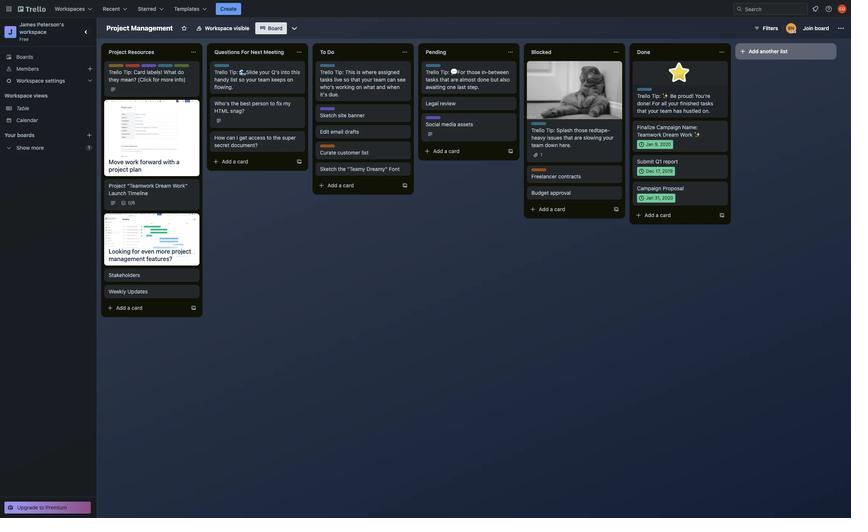 Task type: locate. For each thing, give the bounding box(es) containing it.
0 vertical spatial campaign
[[657, 124, 682, 130]]

0 vertical spatial for
[[241, 49, 250, 55]]

tip: inside trello tip: card labels! what do they mean? (click for more info)
[[123, 69, 132, 75]]

can up the when
[[387, 76, 396, 83]]

0 horizontal spatial list
[[231, 76, 238, 83]]

board
[[268, 25, 283, 31]]

0 vertical spatial sketch
[[320, 112, 337, 118]]

tasks inside trello tip trello tip: 💬for those in-between tasks that are almost done but also awaiting one last step.
[[426, 76, 439, 83]]

upgrade to premium link
[[4, 502, 91, 514]]

due.
[[329, 91, 340, 98]]

show
[[16, 145, 30, 151]]

team inside trello tip trello tip: 🌊slide your q's into this handy list so your team keeps on flowing.
[[258, 76, 270, 83]]

more down what
[[161, 76, 173, 83]]

trello tip: splash those redtape- heavy issues that are slowing your team down here. link
[[532, 127, 618, 149]]

to right upgrade at the bottom left
[[39, 504, 44, 511]]

1 horizontal spatial those
[[575, 127, 588, 133]]

tasks inside trello tip trello tip: ✨ be proud! you're done! for all your finished tasks that your team has hustled on.
[[701, 100, 714, 107]]

table link
[[16, 105, 92, 112]]

edit
[[320, 129, 330, 135]]

To Do text field
[[316, 46, 398, 58]]

resources
[[128, 49, 154, 55]]

add a card down "document?" on the left of page
[[222, 158, 249, 165]]

social media assets link
[[426, 121, 513, 128]]

workspace inside popup button
[[16, 77, 44, 84]]

1 horizontal spatial create from template… image
[[720, 212, 726, 218]]

jan 9, 2020
[[647, 142, 672, 147]]

has
[[674, 108, 683, 114]]

a down "document?" on the left of page
[[233, 158, 236, 165]]

your up the what
[[362, 76, 373, 83]]

add another list
[[750, 48, 789, 54]]

add a card button down "document?" on the left of page
[[210, 156, 294, 168]]

1 vertical spatial project
[[172, 248, 191, 255]]

the for sketch
[[338, 166, 346, 172]]

color: orange, title: "one more step" element
[[320, 145, 335, 148], [532, 168, 547, 171]]

are for slowing
[[575, 134, 583, 141]]

to right the access
[[267, 134, 272, 141]]

card down "document?" on the left of page
[[238, 158, 249, 165]]

more up features?
[[156, 248, 170, 255]]

jan inside option
[[647, 142, 654, 147]]

a down weekly updates at the left of the page
[[127, 305, 130, 311]]

2 vertical spatial team
[[442, 116, 454, 122]]

a down sketch the "teamy dreamy" font
[[339, 182, 342, 189]]

1 horizontal spatial so
[[344, 76, 350, 83]]

your down redtape- at right
[[604, 134, 614, 141]]

edit email drafts
[[320, 129, 359, 135]]

more down your boards with 1 items element
[[31, 145, 44, 151]]

project up color: yellow, title: "copy request" element
[[109, 49, 127, 55]]

0 horizontal spatial dream
[[156, 183, 171, 189]]

0 vertical spatial are
[[451, 76, 459, 83]]

project inside project resources "text box"
[[109, 49, 127, 55]]

add a card button for project resources
[[104, 302, 188, 314]]

1 horizontal spatial tasks
[[426, 76, 439, 83]]

those inside trello tip trello tip: splash those redtape- heavy issues that are slowing your team down here.
[[575, 127, 588, 133]]

✨ down the name:
[[695, 132, 701, 138]]

1 vertical spatial can
[[227, 134, 235, 141]]

1 vertical spatial color: orange, title: "one more step" element
[[532, 168, 547, 171]]

create from template… image for edit email drafts
[[402, 183, 408, 189]]

team down heavy
[[532, 142, 544, 148]]

that inside the trello tip trello tip: this is where assigned tasks live so that your team can see who's working on what and when it's due.
[[351, 76, 361, 83]]

1 vertical spatial 2020
[[663, 195, 674, 201]]

2 sketch from the top
[[320, 166, 337, 172]]

0 horizontal spatial on
[[287, 76, 293, 83]]

1 vertical spatial those
[[575, 127, 588, 133]]

so up working on the top of page
[[344, 76, 350, 83]]

design team social media assets
[[426, 116, 474, 127]]

(click
[[138, 76, 152, 83]]

team for social
[[442, 116, 454, 122]]

workspace for workspace settings
[[16, 77, 44, 84]]

tip: up live
[[335, 69, 344, 75]]

Blocked text field
[[528, 46, 609, 58]]

31,
[[655, 195, 662, 201]]

list for curate customer list
[[362, 149, 369, 156]]

0 horizontal spatial the
[[231, 100, 239, 107]]

Project Resources text field
[[104, 46, 186, 58]]

0 horizontal spatial so
[[239, 76, 245, 83]]

team for where
[[374, 76, 386, 83]]

tip: up "issues"
[[547, 127, 556, 133]]

team left halp
[[158, 64, 169, 70]]

team right social
[[442, 116, 454, 122]]

see
[[398, 76, 406, 83]]

0 horizontal spatial ✨
[[663, 93, 670, 99]]

1 vertical spatial are
[[575, 134, 583, 141]]

your down be on the top right of the page
[[669, 100, 680, 107]]

for up management
[[132, 248, 140, 255]]

what
[[364, 84, 375, 90]]

who's
[[215, 100, 230, 107]]

add a card button down budget approval link
[[528, 203, 611, 215]]

tip inside the trello tip trello tip: this is where assigned tasks live so that your team can see who's working on what and when it's due.
[[334, 64, 340, 70]]

those inside trello tip trello tip: 💬for those in-between tasks that are almost done but also awaiting one last step.
[[467, 69, 481, 75]]

list right handy
[[231, 76, 238, 83]]

trello tip: card labels! what do they mean? (click for more info) link
[[109, 69, 195, 83]]

your down "done!"
[[649, 108, 659, 114]]

sketch inside design team sketch site banner
[[320, 112, 337, 118]]

1 vertical spatial more
[[31, 145, 44, 151]]

freelancer
[[532, 173, 557, 180]]

card for project resources
[[132, 305, 143, 311]]

team down all
[[661, 108, 673, 114]]

0 vertical spatial color: orange, title: "one more step" element
[[320, 145, 335, 148]]

your
[[260, 69, 270, 75], [246, 76, 257, 83], [362, 76, 373, 83], [669, 100, 680, 107], [649, 108, 659, 114], [604, 134, 614, 141]]

add for project resources
[[116, 305, 126, 311]]

for inside questions for next meeting text box
[[241, 49, 250, 55]]

font
[[389, 166, 400, 172]]

2 horizontal spatial list
[[781, 48, 789, 54]]

0 horizontal spatial those
[[467, 69, 481, 75]]

🌊slide
[[240, 69, 258, 75]]

1 vertical spatial team
[[337, 107, 348, 113]]

jan left 31,
[[647, 195, 654, 201]]

a right with
[[176, 159, 180, 165]]

Dec 17, 2019 checkbox
[[638, 167, 676, 176]]

meeting
[[264, 49, 284, 55]]

campaign up jan 31, 2020 checkbox
[[638, 185, 662, 191]]

0 horizontal spatial for
[[132, 248, 140, 255]]

workspace up table
[[4, 92, 32, 99]]

2 jan from the top
[[647, 195, 654, 201]]

2020 right 31,
[[663, 195, 674, 201]]

2 vertical spatial color: purple, title: "design team" element
[[426, 116, 454, 122]]

finished
[[681, 100, 700, 107]]

add a card button for done
[[633, 209, 717, 221]]

2 horizontal spatial tasks
[[701, 100, 714, 107]]

tip: inside trello tip trello tip: 🌊slide your q's into this handy list so your team keeps on flowing.
[[229, 69, 238, 75]]

0 vertical spatial workspace
[[205, 25, 233, 31]]

on inside trello tip trello tip: 🌊slide your q's into this handy list so your team keeps on flowing.
[[287, 76, 293, 83]]

0 vertical spatial can
[[387, 76, 396, 83]]

0 horizontal spatial tasks
[[320, 76, 333, 83]]

that up here.
[[564, 134, 574, 141]]

team left banner
[[337, 107, 348, 113]]

that down is
[[351, 76, 361, 83]]

add left another
[[750, 48, 759, 54]]

on down into at top left
[[287, 76, 293, 83]]

add down weekly
[[116, 305, 126, 311]]

what
[[164, 69, 177, 75]]

2020 inside checkbox
[[663, 195, 674, 201]]

workspace inside button
[[205, 25, 233, 31]]

add a card down "budget approval"
[[539, 206, 566, 212]]

1 horizontal spatial dream
[[664, 132, 679, 138]]

2 horizontal spatial color: purple, title: "design team" element
[[426, 116, 454, 122]]

redtape-
[[590, 127, 611, 133]]

design inside design team sketch site banner
[[320, 107, 335, 113]]

move work forward with a project plan link
[[104, 155, 200, 176]]

card
[[449, 148, 460, 154], [238, 158, 249, 165], [343, 182, 354, 189], [555, 206, 566, 212], [661, 212, 672, 218], [132, 305, 143, 311]]

card for blocked
[[555, 206, 566, 212]]

team inside design team social media assets
[[442, 116, 454, 122]]

create from template… image for pending
[[508, 148, 514, 154]]

add a card button for pending
[[422, 145, 505, 157]]

1 horizontal spatial for
[[153, 76, 160, 83]]

color: orange, title: "one more step" element for freelancer
[[532, 168, 547, 171]]

working
[[336, 84, 355, 90]]

launch
[[109, 190, 126, 196]]

card for pending
[[449, 148, 460, 154]]

create from template… image for done
[[720, 212, 726, 218]]

how can i get access to the super secret document?
[[215, 134, 296, 148]]

0 horizontal spatial project
[[109, 166, 128, 173]]

2 vertical spatial project
[[109, 183, 126, 189]]

primary element
[[0, 0, 852, 18]]

1 down add board "icon"
[[88, 145, 90, 151]]

add a card button for questions for next meeting
[[210, 156, 294, 168]]

blocked
[[532, 49, 552, 55]]

1 vertical spatial project
[[109, 49, 127, 55]]

project inside move work forward with a project plan
[[109, 166, 128, 173]]

calendar
[[16, 117, 38, 123]]

a for done
[[656, 212, 659, 218]]

sketch down curate
[[320, 166, 337, 172]]

1 vertical spatial for
[[132, 248, 140, 255]]

to left fix
[[270, 100, 275, 107]]

project inside looking for even more project management features?
[[172, 248, 191, 255]]

card down updates
[[132, 305, 143, 311]]

workspace
[[205, 25, 233, 31], [16, 77, 44, 84], [4, 92, 32, 99]]

1 so from the left
[[239, 76, 245, 83]]

tip: left be on the top right of the page
[[652, 93, 661, 99]]

1 vertical spatial dream
[[156, 183, 171, 189]]

tip: inside trello tip trello tip: 💬for those in-between tasks that are almost done but also awaiting one last step.
[[441, 69, 450, 75]]

workspace
[[19, 29, 47, 35]]

1 horizontal spatial 1
[[541, 152, 543, 158]]

1 vertical spatial the
[[273, 134, 281, 141]]

0 vertical spatial list
[[781, 48, 789, 54]]

1 vertical spatial on
[[356, 84, 362, 90]]

i
[[237, 134, 238, 141]]

is
[[357, 69, 361, 75]]

1 vertical spatial list
[[231, 76, 238, 83]]

show menu image
[[838, 25, 846, 32]]

the up snag?
[[231, 100, 239, 107]]

color: sky, title: "trello tip" element
[[158, 64, 178, 70], [215, 64, 235, 70], [320, 64, 340, 70], [426, 64, 446, 70], [638, 88, 658, 94], [532, 122, 552, 128]]

1 horizontal spatial color: purple, title: "design team" element
[[320, 107, 348, 113]]

create from template… image for budget approval
[[614, 206, 620, 212]]

create button
[[216, 3, 241, 15]]

to inside who's the best person to fix my html snag?
[[270, 100, 275, 107]]

christina overa (christinaovera) image
[[839, 4, 848, 13]]

0 vertical spatial those
[[467, 69, 481, 75]]

add a card down weekly updates at the left of the page
[[116, 305, 143, 311]]

for left next
[[241, 49, 250, 55]]

2020 for campaign
[[661, 142, 672, 147]]

tip inside trello tip trello tip: 💬for those in-between tasks that are almost done but also awaiting one last step.
[[439, 64, 446, 70]]

to do
[[320, 49, 335, 55]]

a down "budget approval"
[[551, 206, 554, 212]]

add a card button down assets on the right top
[[422, 145, 505, 157]]

so inside trello tip trello tip: 🌊slide your q's into this handy list so your team keeps on flowing.
[[239, 76, 245, 83]]

0 vertical spatial ✨
[[663, 93, 670, 99]]

project up features?
[[172, 248, 191, 255]]

are inside trello tip trello tip: 💬for those in-between tasks that are almost done but also awaiting one last step.
[[451, 76, 459, 83]]

0 horizontal spatial are
[[451, 76, 459, 83]]

add a card down 'media'
[[434, 148, 460, 154]]

trello tip trello tip: ✨ be proud! you're done! for all your finished tasks that your team has hustled on.
[[638, 88, 714, 114]]

on inside the trello tip trello tip: this is where assigned tasks live so that your team can see who's working on what and when it's due.
[[356, 84, 362, 90]]

tasks up awaiting
[[426, 76, 439, 83]]

1 horizontal spatial are
[[575, 134, 583, 141]]

0 vertical spatial 2020
[[661, 142, 672, 147]]

tip inside trello tip trello tip: splash those redtape- heavy issues that are slowing your team down here.
[[545, 122, 552, 128]]

a for questions for next meeting
[[233, 158, 236, 165]]

tip: inside the trello tip trello tip: this is where assigned tasks live so that your team can see who's working on what and when it's due.
[[335, 69, 344, 75]]

tip inside trello tip trello tip: ✨ be proud! you're done! for all your finished tasks that your team has hustled on.
[[651, 88, 658, 94]]

work"
[[173, 183, 188, 189]]

campaign
[[657, 124, 682, 130], [638, 185, 662, 191]]

can inside how can i get access to the super secret document?
[[227, 134, 235, 141]]

can left i
[[227, 134, 235, 141]]

color: purple, title: "design team" element for sketch site banner
[[320, 107, 348, 113]]

0 vertical spatial project
[[109, 166, 128, 173]]

1 horizontal spatial for
[[653, 100, 661, 107]]

1 horizontal spatial color: orange, title: "one more step" element
[[532, 168, 547, 171]]

tasks up on.
[[701, 100, 714, 107]]

more
[[161, 76, 173, 83], [31, 145, 44, 151], [156, 248, 170, 255]]

tasks inside the trello tip trello tip: this is where assigned tasks live so that your team can see who's working on what and when it's due.
[[320, 76, 333, 83]]

sketch left the site
[[320, 112, 337, 118]]

tip: left 💬for
[[441, 69, 450, 75]]

1 jan from the top
[[647, 142, 654, 147]]

design inside design team social media assets
[[426, 116, 441, 122]]

trello
[[158, 64, 170, 70], [215, 64, 227, 70], [320, 64, 332, 70], [426, 64, 438, 70], [109, 69, 122, 75], [215, 69, 228, 75], [320, 69, 334, 75], [426, 69, 439, 75], [638, 88, 650, 94], [638, 93, 651, 99], [532, 122, 544, 128], [532, 127, 545, 133]]

project inside the "board name" text field
[[107, 24, 129, 32]]

list
[[781, 48, 789, 54], [231, 76, 238, 83], [362, 149, 369, 156]]

💬for
[[451, 69, 466, 75]]

a down jan 31, 2020 checkbox
[[656, 212, 659, 218]]

list inside button
[[781, 48, 789, 54]]

add down "secret"
[[222, 158, 232, 165]]

1 vertical spatial for
[[653, 100, 661, 107]]

2 vertical spatial the
[[338, 166, 346, 172]]

1 horizontal spatial on
[[356, 84, 362, 90]]

2 so from the left
[[344, 76, 350, 83]]

premium
[[46, 504, 67, 511]]

for down labels!
[[153, 76, 160, 83]]

2020 inside option
[[661, 142, 672, 147]]

1 vertical spatial sketch
[[320, 166, 337, 172]]

boards
[[16, 54, 33, 60]]

trello tip trello tip: 🌊slide your q's into this handy list so your team keeps on flowing.
[[215, 64, 300, 90]]

tip for trello tip: this is where assigned tasks live so that your team can see who's working on what and when it's due.
[[334, 64, 340, 70]]

1 vertical spatial create from template… image
[[720, 212, 726, 218]]

1 horizontal spatial project
[[172, 248, 191, 255]]

1 horizontal spatial can
[[387, 76, 396, 83]]

so inside the trello tip trello tip: this is where assigned tasks live so that your team can see who's working on what and when it's due.
[[344, 76, 350, 83]]

color: sky, title: "trello tip" element for trello tip: splash those redtape- heavy issues that are slowing your team down here.
[[532, 122, 552, 128]]

the inside who's the best person to fix my html snag?
[[231, 100, 239, 107]]

tip: up mean?
[[123, 69, 132, 75]]

j link
[[4, 26, 16, 38]]

card down 'media'
[[449, 148, 460, 154]]

how can i get access to the super secret document? link
[[215, 134, 301, 149]]

are left "slowing"
[[575, 134, 583, 141]]

2 horizontal spatial the
[[338, 166, 346, 172]]

1 down heavy
[[541, 152, 543, 158]]

0 vertical spatial on
[[287, 76, 293, 83]]

board
[[816, 25, 830, 31]]

tasks for live
[[320, 76, 333, 83]]

when
[[387, 84, 400, 90]]

2 vertical spatial list
[[362, 149, 369, 156]]

legal
[[426, 100, 439, 107]]

even
[[141, 248, 155, 255]]

project for project management
[[107, 24, 129, 32]]

team left the keeps
[[258, 76, 270, 83]]

Done text field
[[633, 46, 715, 58]]

who's the best person to fix my html snag?
[[215, 100, 291, 114]]

color: orange, title: "one more step" element up curate
[[320, 145, 335, 148]]

tip: up handy
[[229, 69, 238, 75]]

pending
[[426, 49, 447, 55]]

0 vertical spatial to
[[270, 100, 275, 107]]

card for questions for next meeting
[[238, 158, 249, 165]]

your inside trello tip trello tip: splash those redtape- heavy issues that are slowing your team down here.
[[604, 134, 614, 141]]

project inside 'project "teamwork dream work" launch timeline'
[[109, 183, 126, 189]]

0 vertical spatial dream
[[664, 132, 679, 138]]

2 horizontal spatial team
[[442, 116, 454, 122]]

add a card button for to do
[[316, 180, 399, 191]]

name:
[[683, 124, 698, 130]]

the left super
[[273, 134, 281, 141]]

that up one
[[440, 76, 450, 83]]

17,
[[656, 168, 662, 174]]

legal review link
[[426, 100, 513, 107]]

those up almost
[[467, 69, 481, 75]]

0 vertical spatial project
[[107, 24, 129, 32]]

tip for trello tip: ✨ be proud! you're done! for all your finished tasks that your team has hustled on.
[[651, 88, 658, 94]]

jan left the 9,
[[647, 142, 654, 147]]

1 vertical spatial workspace
[[16, 77, 44, 84]]

tip for trello tip: 🌊slide your q's into this handy list so your team keeps on flowing.
[[228, 64, 235, 70]]

2 vertical spatial workspace
[[4, 92, 32, 99]]

add for blocked
[[539, 206, 549, 212]]

1 horizontal spatial list
[[362, 149, 369, 156]]

team inside trello tip trello tip: splash those redtape- heavy issues that are slowing your team down here.
[[532, 142, 544, 148]]

tasks up 'who's'
[[320, 76, 333, 83]]

workspace for workspace views
[[4, 92, 32, 99]]

for left all
[[653, 100, 661, 107]]

add a card down '"teamy'
[[328, 182, 354, 189]]

add a card button down weekly updates link
[[104, 302, 188, 314]]

color: orange, title: "one more step" element up freelancer on the top
[[532, 168, 547, 171]]

card down approval
[[555, 206, 566, 212]]

freelancer contracts
[[532, 173, 582, 180]]

2 vertical spatial design
[[426, 116, 441, 122]]

tip inside trello tip trello tip: 🌊slide your q's into this handy list so your team keeps on flowing.
[[228, 64, 235, 70]]

2 horizontal spatial design
[[426, 116, 441, 122]]

2 vertical spatial more
[[156, 248, 170, 255]]

0 notifications image
[[812, 4, 821, 13]]

that inside trello tip trello tip: ✨ be proud! you're done! for all your finished tasks that your team has hustled on.
[[638, 108, 647, 114]]

tip: for trello tip: 🌊slide your q's into this handy list so your team keeps on flowing.
[[229, 69, 238, 75]]

0 vertical spatial design
[[142, 64, 156, 70]]

color: yellow, title: "copy request" element
[[109, 64, 124, 67]]

1 vertical spatial color: purple, title: "design team" element
[[320, 107, 348, 113]]

0 vertical spatial for
[[153, 76, 160, 83]]

Questions For Next Meeting text field
[[210, 46, 292, 58]]

tip: inside trello tip trello tip: ✨ be proud! you're done! for all your finished tasks that your team has hustled on.
[[652, 93, 661, 99]]

back to home image
[[18, 3, 46, 15]]

color: sky, title: "trello tip" element for trello tip: 🌊slide your q's into this handy list so your team keeps on flowing.
[[215, 64, 235, 70]]

0 horizontal spatial create from template… image
[[508, 148, 514, 154]]

jan inside checkbox
[[647, 195, 654, 201]]

add inside button
[[750, 48, 759, 54]]

where
[[362, 69, 377, 75]]

on left the what
[[356, 84, 362, 90]]

0 horizontal spatial for
[[241, 49, 250, 55]]

0 vertical spatial color: purple, title: "design team" element
[[142, 64, 169, 70]]

workspace visible button
[[192, 22, 254, 34]]

color: purple, title: "design team" element
[[142, 64, 169, 70], [320, 107, 348, 113], [426, 116, 454, 122]]

team inside design team sketch site banner
[[337, 107, 348, 113]]

1 vertical spatial ✨
[[695, 132, 701, 138]]

search image
[[737, 6, 743, 12]]

add a card down jan 31, 2020 checkbox
[[645, 212, 672, 218]]

0 vertical spatial team
[[158, 64, 169, 70]]

more inside looking for even more project management features?
[[156, 248, 170, 255]]

0 horizontal spatial design
[[142, 64, 156, 70]]

so down 🌊slide at top
[[239, 76, 245, 83]]

team inside the trello tip trello tip: this is where assigned tasks live so that your team can see who's working on what and when it's due.
[[374, 76, 386, 83]]

1 horizontal spatial the
[[273, 134, 281, 141]]

team up and
[[374, 76, 386, 83]]

1 horizontal spatial design
[[320, 107, 335, 113]]

1 vertical spatial campaign
[[638, 185, 662, 191]]

jan for finalize
[[647, 142, 654, 147]]

can
[[387, 76, 396, 83], [227, 134, 235, 141]]

0 vertical spatial 1
[[88, 145, 90, 151]]

project for project resources
[[109, 49, 127, 55]]

list right another
[[781, 48, 789, 54]]

project down the recent dropdown button
[[107, 24, 129, 32]]

0 vertical spatial more
[[161, 76, 173, 83]]

the inside "link"
[[338, 166, 346, 172]]

0 horizontal spatial color: purple, title: "design team" element
[[142, 64, 169, 70]]

visible
[[234, 25, 250, 31]]

card down '"teamy'
[[343, 182, 354, 189]]

sketch
[[320, 112, 337, 118], [320, 166, 337, 172]]

1 horizontal spatial ✨
[[695, 132, 701, 138]]

1 vertical spatial design
[[320, 107, 335, 113]]

add down social
[[434, 148, 443, 154]]

issues
[[548, 134, 563, 141]]

project down move at the top left
[[109, 166, 128, 173]]

looking
[[109, 248, 131, 255]]

create from template… image
[[508, 148, 514, 154], [720, 212, 726, 218]]

create from template… image
[[297, 159, 302, 165], [402, 183, 408, 189], [614, 206, 620, 212], [191, 305, 197, 311]]

a inside move work forward with a project plan
[[176, 159, 180, 165]]

add down sketch the "teamy dreamy" font
[[328, 182, 338, 189]]

those up "slowing"
[[575, 127, 588, 133]]

recent button
[[98, 3, 132, 15]]

add down the budget
[[539, 206, 549, 212]]

the left '"teamy'
[[338, 166, 346, 172]]

0 vertical spatial jan
[[647, 142, 654, 147]]

project up launch on the left top of the page
[[109, 183, 126, 189]]

tasks
[[320, 76, 333, 83], [426, 76, 439, 83], [701, 100, 714, 107]]

team for redtape-
[[532, 142, 544, 148]]

2019
[[663, 168, 673, 174]]

add a card button down jan 31, 2020
[[633, 209, 717, 221]]

0 horizontal spatial color: orange, title: "one more step" element
[[320, 145, 335, 148]]

0 vertical spatial create from template… image
[[508, 148, 514, 154]]

✨ up all
[[663, 93, 670, 99]]

dream left work
[[664, 132, 679, 138]]

workspace down create button
[[205, 25, 233, 31]]

dream left work"
[[156, 183, 171, 189]]

1 sketch from the top
[[320, 112, 337, 118]]

add a card button down '"teamy'
[[316, 180, 399, 191]]

contracts
[[559, 173, 582, 180]]

are
[[451, 76, 459, 83], [575, 134, 583, 141]]

color: lime, title: "halp" element
[[174, 64, 189, 70]]

are inside trello tip trello tip: splash those redtape- heavy issues that are slowing your team down here.
[[575, 134, 583, 141]]

1 vertical spatial to
[[267, 134, 272, 141]]

1 vertical spatial jan
[[647, 195, 654, 201]]

card down jan 31, 2020
[[661, 212, 672, 218]]

1 horizontal spatial team
[[337, 107, 348, 113]]

add for done
[[645, 212, 655, 218]]



Task type: vqa. For each thing, say whether or not it's contained in the screenshot.
Workspaces
yes



Task type: describe. For each thing, give the bounding box(es) containing it.
"teamwork
[[127, 183, 154, 189]]

project for project "teamwork dream work" launch timeline
[[109, 183, 126, 189]]

those for slowing
[[575, 127, 588, 133]]

add for to do
[[328, 182, 338, 189]]

card for to do
[[343, 182, 354, 189]]

trello tip: 💬for those in-between tasks that are almost done but also awaiting one last step. link
[[426, 69, 513, 91]]

trello tip trello tip: this is where assigned tasks live so that your team can see who's working on what and when it's due.
[[320, 64, 406, 98]]

stakeholders link
[[109, 271, 195, 279]]

snag?
[[230, 108, 245, 114]]

this
[[345, 69, 356, 75]]

trello tip halp
[[158, 64, 184, 70]]

boards link
[[0, 51, 97, 63]]

trello tip: this is where assigned tasks live so that your team can see who's working on what and when it's due. link
[[320, 69, 407, 98]]

features?
[[147, 255, 173, 262]]

design for sketch
[[320, 107, 335, 113]]

done!
[[638, 100, 651, 107]]

add a card for project resources
[[116, 305, 143, 311]]

join board button
[[799, 22, 834, 34]]

the inside how can i get access to the super secret document?
[[273, 134, 281, 141]]

team for q's
[[258, 76, 270, 83]]

move
[[109, 159, 124, 165]]

a for project resources
[[127, 305, 130, 311]]

super
[[282, 134, 296, 141]]

more inside trello tip: card labels! what do they mean? (click for more info)
[[161, 76, 173, 83]]

project resources
[[109, 49, 154, 55]]

9,
[[655, 142, 659, 147]]

open information menu image
[[826, 5, 833, 13]]

upgrade
[[17, 504, 38, 511]]

0
[[128, 200, 131, 206]]

do
[[328, 49, 335, 55]]

6
[[132, 200, 135, 206]]

tip: for trello tip: this is where assigned tasks live so that your team can see who's working on what and when it's due.
[[335, 69, 344, 75]]

dream inside 'project "teamwork dream work" launch timeline'
[[156, 183, 171, 189]]

here.
[[560, 142, 572, 148]]

workspace views
[[4, 92, 48, 99]]

add a card for to do
[[328, 182, 354, 189]]

that inside trello tip trello tip: 💬for those in-between tasks that are almost done but also awaiting one last step.
[[440, 76, 450, 83]]

flowing.
[[215, 84, 233, 90]]

trello tip trello tip: 💬for those in-between tasks that are almost done but also awaiting one last step.
[[426, 64, 510, 90]]

handy
[[215, 76, 229, 83]]

your down 🌊slide at top
[[246, 76, 257, 83]]

report
[[664, 158, 679, 165]]

Board name text field
[[103, 22, 177, 34]]

for inside looking for even more project management features?
[[132, 248, 140, 255]]

review
[[441, 100, 456, 107]]

slowing
[[584, 134, 602, 141]]

with
[[163, 159, 175, 165]]

between
[[489, 69, 509, 75]]

workspace navigation collapse icon image
[[81, 27, 92, 37]]

dream inside finalize campaign name: teamwork dream work ✨
[[664, 132, 679, 138]]

your left q's
[[260, 69, 270, 75]]

add a card for pending
[[434, 148, 460, 154]]

0 horizontal spatial team
[[158, 64, 169, 70]]

Jan 31, 2020 checkbox
[[638, 194, 676, 203]]

a for blocked
[[551, 206, 554, 212]]

members link
[[0, 63, 97, 75]]

add a card for questions for next meeting
[[222, 158, 249, 165]]

it's
[[320, 91, 328, 98]]

color: sky, title: "trello tip" element for trello tip: 💬for those in-between tasks that are almost done but also awaiting one last step.
[[426, 64, 446, 70]]

for inside trello tip trello tip: ✨ be proud! you're done! for all your finished tasks that your team has hustled on.
[[653, 100, 661, 107]]

trello tip: 🌊slide your q's into this handy list so your team keeps on flowing. link
[[215, 69, 301, 91]]

on.
[[703, 108, 711, 114]]

that inside trello tip trello tip: splash those redtape- heavy issues that are slowing your team down here.
[[564, 134, 574, 141]]

finalize
[[638, 124, 656, 130]]

Search field
[[743, 3, 808, 15]]

color: orange, title: "one more step" element for curate
[[320, 145, 335, 148]]

add board image
[[86, 132, 92, 138]]

jan for campaign
[[647, 195, 654, 201]]

tip: for trello tip: ✨ be proud! you're done! for all your finished tasks that your team has hustled on.
[[652, 93, 661, 99]]

workspaces button
[[50, 3, 97, 15]]

✨ inside finalize campaign name: teamwork dream work ✨
[[695, 132, 701, 138]]

customize views image
[[291, 25, 299, 32]]

assets
[[458, 121, 474, 127]]

2 vertical spatial to
[[39, 504, 44, 511]]

add another list button
[[736, 43, 837, 60]]

design for social
[[426, 116, 441, 122]]

keeps
[[272, 76, 286, 83]]

team inside trello tip trello tip: ✨ be proud! you're done! for all your finished tasks that your team has hustled on.
[[661, 108, 673, 114]]

html
[[215, 108, 229, 114]]

to inside how can i get access to the super secret document?
[[267, 134, 272, 141]]

board link
[[256, 22, 287, 34]]

are for almost
[[451, 76, 459, 83]]

teamwork
[[638, 132, 662, 138]]

work
[[681, 132, 693, 138]]

your boards with 1 items element
[[4, 131, 75, 140]]

add for questions for next meeting
[[222, 158, 232, 165]]

sketch inside "link"
[[320, 166, 337, 172]]

freelancer contracts link
[[532, 173, 618, 180]]

for inside trello tip: card labels! what do they mean? (click for more info)
[[153, 76, 160, 83]]

0 horizontal spatial 1
[[88, 145, 90, 151]]

workspace for workspace visible
[[205, 25, 233, 31]]

can inside the trello tip trello tip: this is where assigned tasks live so that your team can see who's working on what and when it's due.
[[387, 76, 396, 83]]

my
[[284, 100, 291, 107]]

tasks for that
[[426, 76, 439, 83]]

sketch the "teamy dreamy" font
[[320, 166, 400, 172]]

join
[[804, 25, 814, 31]]

q1
[[656, 158, 662, 165]]

Jan 9, 2020 checkbox
[[638, 140, 674, 149]]

site
[[338, 112, 347, 118]]

color: purple, title: "design team" element for social media assets
[[426, 116, 454, 122]]

star image
[[668, 61, 692, 85]]

weekly updates
[[109, 288, 148, 295]]

questions
[[215, 49, 240, 55]]

color: sky, title: "trello tip" element for trello tip: this is where assigned tasks live so that your team can see who's working on what and when it's due.
[[320, 64, 340, 70]]

add a card button for blocked
[[528, 203, 611, 215]]

drafts
[[345, 129, 359, 135]]

looking for even more project management features?
[[109, 248, 191, 262]]

and
[[377, 84, 386, 90]]

add for pending
[[434, 148, 443, 154]]

you're
[[696, 93, 711, 99]]

submit
[[638, 158, 655, 165]]

/
[[131, 200, 132, 206]]

tip for trello tip: 💬for those in-between tasks that are almost done but also awaiting one last step.
[[439, 64, 446, 70]]

live
[[334, 76, 343, 83]]

email
[[331, 129, 344, 135]]

looking for even more project management features? link
[[104, 245, 200, 265]]

list inside trello tip trello tip: 🌊slide your q's into this handy list so your team keeps on flowing.
[[231, 76, 238, 83]]

awaiting
[[426, 84, 446, 90]]

a for to do
[[339, 182, 342, 189]]

0 / 6
[[128, 200, 135, 206]]

✨ inside trello tip trello tip: ✨ be proud! you're done! for all your finished tasks that your team has hustled on.
[[663, 93, 670, 99]]

a for pending
[[445, 148, 448, 154]]

add a card for done
[[645, 212, 672, 218]]

this member is an admin of this board. image
[[794, 30, 797, 34]]

trello inside trello tip: card labels! what do they mean? (click for more info)
[[109, 69, 122, 75]]

management
[[109, 255, 145, 262]]

budget approval
[[532, 190, 571, 196]]

into
[[281, 69, 290, 75]]

those for almost
[[467, 69, 481, 75]]

this
[[292, 69, 300, 75]]

management
[[131, 24, 173, 32]]

sketch the "teamy dreamy" font link
[[320, 165, 407, 173]]

all
[[662, 100, 667, 107]]

campaign inside finalize campaign name: teamwork dream work ✨
[[657, 124, 682, 130]]

one
[[447, 84, 456, 90]]

media
[[442, 121, 457, 127]]

card for done
[[661, 212, 672, 218]]

show more
[[16, 145, 44, 151]]

Pending text field
[[422, 46, 504, 58]]

project "teamwork dream work" launch timeline link
[[109, 182, 195, 197]]

the for who's
[[231, 100, 239, 107]]

workspace settings
[[16, 77, 65, 84]]

starred
[[138, 6, 156, 12]]

heavy
[[532, 134, 546, 141]]

your boards
[[4, 132, 35, 138]]

tip: for trello tip: 💬for those in-between tasks that are almost done but also awaiting one last step.
[[441, 69, 450, 75]]

ben nelson (bennelson96) image
[[787, 23, 797, 34]]

almost
[[460, 76, 476, 83]]

assigned
[[378, 69, 400, 75]]

members
[[16, 66, 39, 72]]

team for sketch
[[337, 107, 348, 113]]

2020 for proposal
[[663, 195, 674, 201]]

tip: inside trello tip trello tip: splash those redtape- heavy issues that are slowing your team down here.
[[547, 127, 556, 133]]

workspace visible
[[205, 25, 250, 31]]

james peterson's workspace link
[[19, 21, 65, 35]]

color: sky, title: "trello tip" element for trello tip: ✨ be proud! you're done! for all your finished tasks that your team has hustled on.
[[638, 88, 658, 94]]

add a card for blocked
[[539, 206, 566, 212]]

questions for next meeting
[[215, 49, 284, 55]]

create from template… image for how can i get access to the super secret document?
[[297, 159, 302, 165]]

list for add another list
[[781, 48, 789, 54]]

sketch site banner link
[[320, 112, 407, 119]]

color: red, title: "priority" element
[[125, 64, 141, 70]]

star or unstar board image
[[181, 25, 187, 31]]

your inside the trello tip trello tip: this is where assigned tasks live so that your team can see who's working on what and when it's due.
[[362, 76, 373, 83]]



